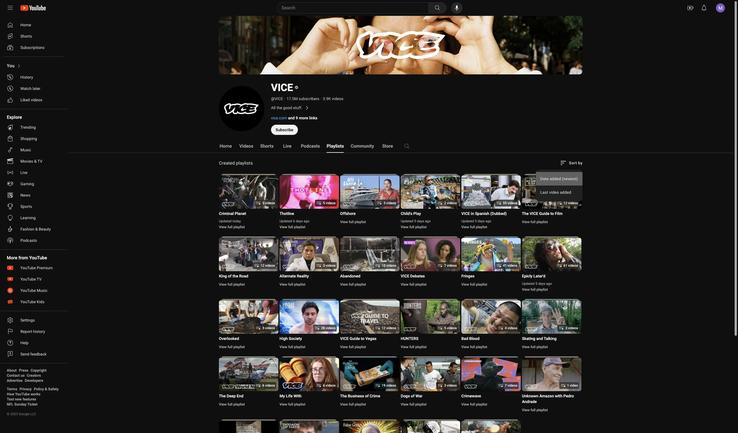 Task type: describe. For each thing, give the bounding box(es) containing it.
policy & safety link
[[34, 387, 59, 392]]

updated 5 days ago view full playlist for later'd
[[522, 282, 552, 292]]

fashion
[[20, 227, 34, 232]]

3 videos for skating and talking
[[566, 327, 578, 331]]

5 down the spanish
[[475, 220, 477, 224]]

playlist for offshore
[[355, 220, 366, 224]]

fashion & beauty
[[20, 227, 51, 232]]

movies
[[20, 159, 33, 164]]

full inside updated 6 days ago view full playlist
[[288, 225, 293, 229]]

vice in spanish (dubbed)
[[462, 212, 507, 216]]

view for dogs of war
[[401, 403, 409, 407]]

video for last
[[550, 190, 559, 195]]

the vice guide to film
[[522, 212, 563, 216]]

features
[[23, 398, 36, 402]]

watch
[[20, 86, 32, 91]]

view for skating and talking
[[522, 345, 530, 350]]

0 horizontal spatial podcasts
[[20, 239, 37, 243]]

vice left the film at the top
[[530, 212, 538, 216]]

0 vertical spatial guide
[[539, 212, 550, 216]]

war
[[416, 394, 423, 399]]

full for fringes
[[470, 283, 475, 287]]

1 vertical spatial added
[[560, 190, 572, 195]]

days for child's play
[[417, 220, 424, 224]]

view for unknown amazon with pedro andrade
[[522, 409, 530, 413]]

full for offshore
[[349, 220, 354, 224]]

about
[[7, 369, 17, 373]]

playlist down later'd
[[537, 288, 548, 292]]

offshore
[[340, 212, 356, 216]]

2 videos
[[444, 201, 457, 205]]

subscribers
[[299, 97, 319, 101]]

copyright link
[[31, 369, 47, 374]]

videos down later on the top left of the page
[[31, 98, 42, 102]]

0 vertical spatial tv
[[37, 159, 42, 164]]

videos right the 3.9k
[[332, 97, 344, 101]]

view down 'vice in spanish (dubbed)'
[[462, 225, 469, 229]]

view full playlist link for dogs of war
[[401, 403, 427, 407]]

6 inside updated 6 days ago view full playlist
[[293, 220, 295, 224]]

5 down play
[[414, 220, 416, 224]]

nfl
[[7, 403, 13, 407]]

kids
[[37, 300, 45, 305]]

view full playlist link for king of the road
[[219, 283, 245, 287]]

playlist for fringes
[[476, 283, 487, 287]]

full down epicly later'd
[[531, 288, 536, 292]]

developers link
[[25, 379, 43, 384]]

developers
[[25, 379, 43, 383]]

28 videos link
[[280, 301, 339, 335]]

12 for vice guide to vegas
[[382, 327, 386, 331]]

watch later
[[20, 86, 40, 91]]

terms link
[[7, 387, 17, 392]]

2023
[[10, 413, 18, 417]]

terms privacy policy & safety how youtube works test new features nfl sunday ticket
[[7, 388, 59, 407]]

view full playlist for the vice guide to film
[[522, 220, 548, 224]]

send feedback
[[20, 352, 47, 357]]

contact us link
[[7, 374, 25, 379]]

ago for vice in spanish (dubbed)
[[486, 220, 491, 224]]

subscribe button
[[271, 125, 298, 135]]

liked videos
[[20, 98, 42, 102]]

view full playlist link down in
[[462, 225, 487, 229]]

playlist down play
[[415, 225, 427, 229]]

55 videos link
[[462, 175, 521, 210]]

5 videos for thotline
[[323, 201, 336, 205]]

policy
[[34, 388, 44, 392]]

full for dogs of war
[[410, 403, 415, 407]]

full inside the updated today view full playlist
[[228, 225, 233, 229]]

5 videos link for overlooked
[[219, 301, 279, 335]]

12 videos link for vegas
[[340, 301, 400, 335]]

end
[[237, 394, 243, 399]]

youtube for tv
[[20, 277, 36, 282]]

tab list inside vice main content
[[219, 140, 454, 153]]

vice for vice debates
[[401, 274, 409, 279]]

gaming
[[20, 182, 34, 186]]

playlist for overlooked
[[234, 345, 245, 350]]

view for king of the road
[[219, 283, 227, 287]]

full for overlooked
[[228, 345, 233, 350]]

ago for epicly later'd
[[546, 282, 552, 286]]

terms
[[7, 388, 17, 392]]

criminal
[[219, 212, 234, 216]]

full down child's play
[[410, 225, 415, 229]]

nfl sunday ticket link
[[7, 403, 38, 408]]

history
[[33, 330, 45, 334]]

liked
[[20, 98, 30, 102]]

full for king of the road
[[228, 283, 233, 287]]

llc
[[30, 413, 36, 417]]

3 for skating and talking
[[566, 327, 568, 331]]

view full playlist for vice debates
[[401, 283, 427, 287]]

vice for vice guide to vegas
[[340, 337, 349, 341]]

& for tv
[[34, 159, 37, 164]]

playlist for abandoned
[[355, 283, 366, 287]]

5 up hunters link
[[444, 327, 446, 331]]

view full playlist for the deep end
[[219, 403, 245, 407]]

3 videos for alternate reality
[[323, 264, 336, 268]]

alternate
[[280, 274, 296, 279]]

1 horizontal spatial of
[[365, 394, 369, 399]]

king
[[219, 274, 227, 279]]

full for high society
[[288, 345, 293, 350]]

store
[[382, 144, 393, 149]]

3 videos for dogs of war
[[444, 384, 457, 388]]

full for abandoned
[[349, 283, 354, 287]]

videos for the vice guide to film
[[568, 201, 578, 205]]

press link
[[19, 369, 28, 374]]

view for bad blood
[[462, 345, 469, 350]]

view full playlist link for my life with
[[280, 403, 306, 407]]

5 up thotline link
[[323, 201, 325, 205]]

playlist down the spanish
[[476, 225, 487, 229]]

my life with link
[[280, 394, 339, 399]]

12 for the vice guide to film
[[564, 201, 568, 205]]

video for 1
[[570, 384, 578, 388]]

planet
[[235, 212, 246, 216]]

subscribe
[[276, 128, 293, 132]]

view full playlist for skating and talking
[[522, 345, 548, 350]]

pedro
[[564, 394, 574, 399]]

history
[[20, 75, 33, 80]]

6 for my life with
[[323, 384, 325, 388]]

updated for epicly later'd
[[522, 282, 535, 286]]

and 9 more links button
[[288, 116, 318, 120]]

videos for child's play
[[447, 201, 457, 205]]

view full playlist link for bad blood
[[462, 345, 487, 350]]

view for hunters
[[401, 345, 409, 350]]

61 videos
[[564, 264, 578, 268]]

view for alternate reality
[[280, 283, 287, 287]]

41
[[503, 264, 507, 268]]

works
[[31, 393, 41, 397]]

5 videos for hunters
[[444, 327, 457, 331]]

& inside terms privacy policy & safety how youtube works test new features nfl sunday ticket
[[45, 388, 47, 392]]

today
[[233, 220, 241, 224]]

debates
[[410, 274, 425, 279]]

19 videos
[[382, 384, 396, 388]]

list box inside vice main content
[[536, 170, 583, 202]]

youtube up youtube premium
[[29, 256, 47, 261]]

©
[[7, 413, 9, 417]]

0 horizontal spatial to
[[361, 337, 365, 341]]

12 videos for king of the road
[[261, 264, 275, 268]]

view for overlooked
[[219, 345, 227, 350]]

abandoned
[[340, 274, 361, 279]]

3 for offshore
[[384, 201, 386, 205]]

vegas
[[366, 337, 377, 341]]

road
[[239, 274, 248, 279]]

5 down epicly later'd
[[536, 282, 538, 286]]

bad blood
[[462, 337, 480, 341]]

fringes link
[[462, 274, 521, 279]]

5 videos link for thotline
[[280, 175, 339, 210]]

view full playlist link down child's play
[[401, 225, 427, 229]]

5 videos link for hunters
[[401, 301, 460, 335]]

playlist for crimewave
[[476, 403, 487, 407]]

7 videos for vice debates
[[444, 264, 457, 268]]

updated today view full playlist
[[219, 220, 245, 229]]

vice.com and 9 more links
[[271, 116, 318, 120]]

1 video link
[[522, 358, 582, 392]]

videos for vice in spanish (dubbed)
[[508, 201, 518, 205]]

explore
[[7, 115, 22, 120]]

view full playlist link for vice debates
[[401, 283, 427, 287]]

3 videos link for offshore
[[340, 175, 400, 210]]

all the good stuff. link
[[271, 105, 441, 111]]

king of the road link
[[219, 274, 279, 279]]

learning
[[20, 216, 36, 220]]

playlist for vice guide to vegas
[[355, 345, 366, 350]]

reality
[[297, 274, 309, 279]]

5 up overlooked link
[[262, 327, 264, 331]]

youtube for premium
[[20, 266, 36, 271]]

more
[[7, 256, 17, 261]]

live inside vice main content
[[283, 144, 292, 149]]

28
[[321, 327, 325, 331]]

view full playlist link down thotline
[[280, 225, 306, 229]]

feedback
[[30, 352, 47, 357]]

view full playlist link down epicly later'd
[[522, 288, 548, 292]]

3 for alternate reality
[[323, 264, 325, 268]]

high society link
[[280, 336, 339, 342]]

date
[[541, 177, 549, 181]]

days for vice in spanish (dubbed)
[[478, 220, 485, 224]]

playlist for high society
[[294, 345, 306, 350]]

view for offshore
[[340, 220, 348, 224]]

view full playlist link down today
[[219, 225, 245, 229]]

playlist for dogs of war
[[415, 403, 427, 407]]

contact
[[7, 374, 20, 378]]

google
[[19, 413, 30, 417]]

thotline
[[280, 212, 294, 216]]

ago for thotline
[[304, 220, 310, 224]]

videos
[[239, 144, 253, 149]]

of for king
[[228, 274, 232, 279]]

7 videos for crimewave
[[505, 384, 518, 388]]

youtube premium
[[20, 266, 53, 271]]

vice.com
[[271, 116, 287, 120]]

3 videos for offshore
[[384, 201, 396, 205]]

playlist inside the updated today view full playlist
[[234, 225, 245, 229]]

Search text field
[[282, 4, 428, 12]]

view full playlist link for the business of crime
[[340, 403, 366, 407]]

sort by button
[[560, 160, 583, 167]]

abandoned link
[[340, 274, 400, 279]]

55 videos
[[503, 201, 518, 205]]

6 videos for my life with
[[323, 384, 336, 388]]

playlist for bad blood
[[476, 345, 487, 350]]

advertise link
[[7, 379, 23, 384]]



Task type: vqa. For each thing, say whether or not it's contained in the screenshot.
tenth 'option' from the top
no



Task type: locate. For each thing, give the bounding box(es) containing it.
podcasts inside vice main content
[[301, 144, 320, 149]]

subscriptions link
[[3, 42, 61, 53], [3, 42, 61, 53]]

0 horizontal spatial 12 videos link
[[219, 238, 279, 272]]

podcasts left 'playlists'
[[301, 144, 320, 149]]

full for crimewave
[[470, 403, 475, 407]]

playlist inside updated 6 days ago view full playlist
[[294, 225, 306, 229]]

0 vertical spatial 7 videos
[[444, 264, 457, 268]]

6 up the deep end link
[[262, 384, 264, 388]]

video
[[550, 190, 559, 195], [570, 384, 578, 388]]

view for high society
[[280, 345, 287, 350]]

with
[[555, 394, 563, 399]]

view down alternate
[[280, 283, 287, 287]]

1 vertical spatial video
[[570, 384, 578, 388]]

view full playlist for offshore
[[340, 220, 366, 224]]

view down vice debates at right
[[401, 283, 409, 287]]

0 vertical spatial video
[[550, 190, 559, 195]]

view full playlist link down high society
[[280, 345, 306, 350]]

2 ‧ from the left
[[321, 97, 322, 101]]

view full playlist for alternate reality
[[280, 283, 306, 287]]

alternate reality
[[280, 274, 309, 279]]

crimewave
[[462, 394, 481, 399]]

12 videos up 'king of the road' link
[[261, 264, 275, 268]]

0 vertical spatial live
[[283, 144, 292, 149]]

updated inside updated 6 days ago view full playlist
[[280, 220, 292, 224]]

privacy
[[20, 388, 32, 392]]

the inside 'king of the road' link
[[233, 274, 238, 279]]

playlist
[[355, 220, 366, 224], [537, 220, 548, 224], [234, 225, 245, 229], [294, 225, 306, 229], [415, 225, 427, 229], [476, 225, 487, 229], [234, 283, 245, 287], [294, 283, 306, 287], [355, 283, 366, 287], [415, 283, 427, 287], [476, 283, 487, 287], [537, 288, 548, 292], [234, 345, 245, 350], [294, 345, 306, 350], [355, 345, 366, 350], [415, 345, 427, 350], [476, 345, 487, 350], [537, 345, 548, 350], [234, 403, 245, 407], [294, 403, 306, 407], [355, 403, 366, 407], [415, 403, 427, 407], [476, 403, 487, 407], [537, 409, 548, 413]]

sports link
[[3, 201, 61, 212], [3, 201, 61, 212]]

days down the spanish
[[478, 220, 485, 224]]

videos up dogs of war link in the right bottom of the page
[[447, 384, 457, 388]]

1 vertical spatial 7 videos link
[[462, 358, 521, 392]]

ago inside updated 6 days ago view full playlist
[[304, 220, 310, 224]]

0 horizontal spatial 7 videos
[[444, 264, 457, 268]]

tv right movies
[[37, 159, 42, 164]]

12 videos link for to
[[522, 175, 582, 210]]

playlist down skating and talking
[[537, 345, 548, 350]]

3 videos
[[262, 201, 275, 205], [384, 201, 396, 205], [323, 264, 336, 268], [566, 327, 578, 331], [444, 384, 457, 388]]

view full playlist for high society
[[280, 345, 306, 350]]

12 for king of the road
[[261, 264, 264, 268]]

the business of crime
[[340, 394, 380, 399]]

0 horizontal spatial the
[[233, 274, 238, 279]]

5 videos up overlooked link
[[262, 327, 275, 331]]

1 horizontal spatial 6 videos link
[[280, 358, 339, 392]]

1 vertical spatial home
[[220, 144, 232, 149]]

videos inside "link"
[[568, 264, 578, 268]]

and for 9
[[288, 116, 295, 120]]

2 horizontal spatial 12 videos
[[564, 201, 578, 205]]

copyright
[[31, 369, 47, 373]]

videos right 55 at the top right
[[508, 201, 518, 205]]

‧ left the 3.9k
[[321, 97, 322, 101]]

0 vertical spatial 12 videos
[[564, 201, 578, 205]]

0 horizontal spatial guide
[[350, 337, 360, 341]]

Subscribe text field
[[276, 128, 293, 132]]

41 videos
[[503, 264, 518, 268]]

full for the vice guide to film
[[531, 220, 536, 224]]

videos right '4' at bottom
[[508, 327, 518, 331]]

view full playlist link for hunters
[[401, 345, 427, 350]]

offshore link
[[340, 211, 400, 217]]

7 videos up vice debates link
[[444, 264, 457, 268]]

playlist down debates
[[415, 283, 427, 287]]

view for fringes
[[462, 283, 469, 287]]

1 horizontal spatial 5 videos link
[[280, 175, 339, 210]]

stuff.
[[293, 106, 302, 110]]

podcasts
[[301, 144, 320, 149], [20, 239, 37, 243]]

2 6 videos from the left
[[323, 384, 336, 388]]

full for vice debates
[[410, 283, 415, 287]]

1 horizontal spatial home
[[220, 144, 232, 149]]

videos for abandoned
[[386, 264, 396, 268]]

0 vertical spatial home
[[20, 23, 31, 27]]

list box
[[536, 170, 583, 202]]

date added (newest)
[[541, 177, 578, 181]]

updated 5 days ago view full playlist down in
[[462, 220, 491, 229]]

trending link
[[3, 122, 61, 133], [3, 122, 61, 133]]

settings
[[20, 318, 35, 323]]

updated inside the updated today view full playlist
[[219, 220, 232, 224]]

1 horizontal spatial 6 videos
[[323, 384, 336, 388]]

days inside updated 6 days ago view full playlist
[[296, 220, 303, 224]]

view full playlist link down crimewave
[[462, 403, 487, 407]]

added right date
[[550, 177, 561, 181]]

view full playlist down the vice guide to film
[[522, 220, 548, 224]]

12 up 'king of the road' link
[[261, 264, 264, 268]]

youtube music
[[20, 289, 48, 293]]

days for thotline
[[296, 220, 303, 224]]

0 horizontal spatial 7 videos link
[[401, 238, 460, 272]]

1 vertical spatial 7 videos
[[505, 384, 518, 388]]

playlist for skating and talking
[[537, 345, 548, 350]]

king of the road
[[219, 274, 248, 279]]

1 vertical spatial 12
[[261, 264, 264, 268]]

© 2023 google llc
[[7, 413, 36, 417]]

view full playlist link down vice guide to vegas
[[340, 345, 366, 350]]

6 up my life with link
[[323, 384, 325, 388]]

unknown
[[522, 394, 539, 399]]

7 for vice debates
[[444, 264, 446, 268]]

5 videos for overlooked
[[262, 327, 275, 331]]

1 vertical spatial tv
[[37, 277, 42, 282]]

news
[[20, 193, 30, 198]]

0 vertical spatial the
[[277, 106, 282, 110]]

view full playlist link down abandoned
[[340, 283, 366, 287]]

videos for criminal planet
[[265, 201, 275, 205]]

my life with
[[280, 394, 302, 399]]

the right (dubbed)
[[522, 212, 529, 216]]

0 horizontal spatial home
[[20, 23, 31, 27]]

updated 5 days ago view full playlist for play
[[401, 220, 431, 229]]

full for alternate reality
[[288, 283, 293, 287]]

shopping
[[20, 137, 37, 141]]

beauty
[[39, 227, 51, 232]]

view full playlist link for skating and talking
[[522, 345, 548, 350]]

send
[[20, 352, 29, 357]]

61 videos link
[[522, 238, 582, 272]]

1 horizontal spatial 12
[[382, 327, 386, 331]]

view full playlist
[[340, 220, 366, 224], [522, 220, 548, 224], [219, 283, 245, 287], [280, 283, 306, 287], [340, 283, 366, 287], [401, 283, 427, 287], [462, 283, 487, 287], [219, 345, 245, 350], [280, 345, 306, 350], [340, 345, 366, 350], [401, 345, 427, 350], [462, 345, 487, 350], [522, 345, 548, 350], [219, 403, 245, 407], [280, 403, 306, 407], [340, 403, 366, 407], [401, 403, 427, 407], [462, 403, 487, 407], [522, 409, 548, 413]]

later'd
[[534, 274, 546, 279]]

movies & tv link
[[3, 156, 61, 167], [3, 156, 61, 167]]

unknown amazon with pedro andrade
[[522, 394, 574, 405]]

1 horizontal spatial video
[[570, 384, 578, 388]]

view down child's
[[401, 225, 409, 229]]

vice
[[271, 82, 293, 94], [462, 212, 470, 216], [530, 212, 538, 216], [401, 274, 409, 279], [340, 337, 349, 341]]

2 horizontal spatial updated 5 days ago view full playlist
[[522, 282, 552, 292]]

vice debates link
[[401, 274, 460, 279]]

videos for high society
[[326, 327, 336, 331]]

3 videos up skating and talking link
[[566, 327, 578, 331]]

5 videos link up hunters link
[[401, 301, 460, 335]]

1 vertical spatial 12 videos
[[261, 264, 275, 268]]

updated for vice in spanish (dubbed)
[[462, 220, 474, 224]]

1 horizontal spatial shorts
[[260, 144, 274, 149]]

last
[[541, 190, 549, 195]]

10
[[382, 264, 386, 268]]

1
[[567, 384, 569, 388]]

videos for alternate reality
[[326, 264, 336, 268]]

to left vegas
[[361, 337, 365, 341]]

0 horizontal spatial of
[[228, 274, 232, 279]]

view for abandoned
[[340, 283, 348, 287]]

1 horizontal spatial 12 videos
[[382, 327, 396, 331]]

3 up dogs of war link in the right bottom of the page
[[444, 384, 446, 388]]

how youtube works link
[[7, 392, 41, 398]]

view full playlist link down fringes
[[462, 283, 487, 287]]

learning link
[[3, 212, 61, 224], [3, 212, 61, 224]]

2 horizontal spatial 5 videos
[[444, 327, 457, 331]]

epicly later'd link
[[522, 274, 582, 279]]

skating and talking link
[[522, 336, 582, 342]]

1 horizontal spatial 6
[[293, 220, 295, 224]]

2 horizontal spatial of
[[411, 394, 415, 399]]

0 horizontal spatial 6 videos
[[262, 384, 275, 388]]

playlist down end
[[234, 403, 245, 407]]

3 for criminal planet
[[262, 201, 264, 205]]

‧ left the 17.5m
[[284, 97, 286, 101]]

view full playlist link for unknown amazon with pedro andrade
[[522, 409, 548, 413]]

videos right 61
[[568, 264, 578, 268]]

view down epicly
[[522, 288, 530, 292]]

of for dogs
[[411, 394, 415, 399]]

2 horizontal spatial 5 videos link
[[401, 301, 460, 335]]

0 horizontal spatial updated 5 days ago view full playlist
[[401, 220, 431, 229]]

and for talking
[[537, 337, 543, 341]]

crimewave link
[[462, 394, 521, 399]]

1 6 videos link from the left
[[219, 358, 279, 392]]

view full playlist link down the vice guide to film
[[522, 220, 548, 224]]

videos right 28
[[326, 327, 336, 331]]

1 vertical spatial &
[[35, 227, 38, 232]]

view full playlist down deep
[[219, 403, 245, 407]]

youtube premium link
[[3, 263, 61, 274], [3, 263, 61, 274]]

0 vertical spatial music
[[20, 148, 31, 152]]

1 horizontal spatial music
[[37, 289, 48, 293]]

playlist down with
[[294, 403, 306, 407]]

days
[[296, 220, 303, 224], [417, 220, 424, 224], [478, 220, 485, 224], [538, 282, 546, 286]]

None search field
[[267, 2, 448, 14]]

view full playlist link down skating and talking
[[522, 345, 548, 350]]

0 vertical spatial 12
[[564, 201, 568, 205]]

0 horizontal spatial the
[[219, 394, 226, 399]]

view full playlist link for the deep end
[[219, 403, 245, 407]]

group
[[536, 160, 583, 205]]

0 vertical spatial 7
[[444, 264, 446, 268]]

videos for bad blood
[[508, 327, 518, 331]]

full down high society
[[288, 345, 293, 350]]

date added (newest) link
[[536, 172, 583, 186]]

view full playlist for vice guide to vegas
[[340, 345, 366, 350]]

view full playlist down dogs of war
[[401, 403, 427, 407]]

view inside updated 6 days ago view full playlist
[[280, 225, 287, 229]]

liked videos link
[[3, 94, 61, 106], [3, 94, 61, 106]]

2 videos link
[[401, 175, 460, 210]]

1 vertical spatial 12 videos link
[[219, 238, 279, 272]]

1 vertical spatial to
[[361, 337, 365, 341]]

1 horizontal spatial to
[[551, 212, 554, 216]]

0 horizontal spatial shorts
[[20, 34, 32, 39]]

group inside vice main content
[[536, 160, 583, 205]]

view down the criminal
[[219, 225, 227, 229]]

3 videos up dogs of war link in the right bottom of the page
[[444, 384, 457, 388]]

0 horizontal spatial 6 videos link
[[219, 358, 279, 392]]

0 vertical spatial added
[[550, 177, 561, 181]]

videos for the deep end
[[265, 384, 275, 388]]

view full playlist down vice guide to vegas
[[340, 345, 366, 350]]

full for the business of crime
[[349, 403, 354, 407]]

0 vertical spatial shorts
[[20, 34, 32, 39]]

vice main content
[[68, 16, 734, 434]]

updated for criminal planet
[[219, 220, 232, 224]]

playlists
[[327, 144, 344, 149]]

view full playlist for abandoned
[[340, 283, 366, 287]]

0 horizontal spatial video
[[550, 190, 559, 195]]

view down overlooked
[[219, 345, 227, 350]]

1 horizontal spatial 5 videos
[[323, 201, 336, 205]]

(dubbed)
[[490, 212, 507, 216]]

skating
[[522, 337, 536, 341]]

10 videos link
[[340, 238, 400, 272]]

view down "skating"
[[522, 345, 530, 350]]

ago down vice in spanish (dubbed) link in the right of the page
[[486, 220, 491, 224]]

podcasts down fashion
[[20, 239, 37, 243]]

12 up vice guide to vegas 'link'
[[382, 327, 386, 331]]

0 horizontal spatial 12
[[261, 264, 264, 268]]

shorts inside vice main content
[[260, 144, 274, 149]]

videos right 41
[[508, 264, 518, 268]]

movies & tv
[[20, 159, 42, 164]]

videos for vice debates
[[447, 264, 457, 268]]

1 horizontal spatial the
[[277, 106, 282, 110]]

tab list
[[219, 140, 454, 153]]

3 videos link for skating and talking
[[522, 301, 582, 335]]

playlist for hunters
[[415, 345, 427, 350]]

videos for skating and talking
[[568, 327, 578, 331]]

6 videos
[[262, 384, 275, 388], [323, 384, 336, 388]]

advertise
[[7, 379, 23, 383]]

of right king
[[228, 274, 232, 279]]

the inside the all the good stuff. link
[[277, 106, 282, 110]]

3 videos for criminal planet
[[262, 201, 275, 205]]

podcasts link
[[3, 235, 61, 246], [3, 235, 61, 246]]

view full playlist link for crimewave
[[462, 403, 487, 407]]

you
[[7, 63, 15, 69]]

view full playlist for crimewave
[[462, 403, 487, 407]]

playlist for the vice guide to film
[[537, 220, 548, 224]]

0 vertical spatial 12 videos link
[[522, 175, 582, 210]]

1 horizontal spatial 12 videos link
[[340, 301, 400, 335]]

1 vertical spatial shorts
[[260, 144, 274, 149]]

view full playlist link down offshore
[[340, 220, 366, 224]]

full down in
[[470, 225, 475, 229]]

0 horizontal spatial ‧
[[284, 97, 286, 101]]

videos down last video added link
[[568, 201, 578, 205]]

updated down in
[[462, 220, 474, 224]]

3 videos link for dogs of war
[[401, 358, 460, 392]]

full down my life with
[[288, 403, 293, 407]]

playlist for unknown amazon with pedro andrade
[[537, 409, 548, 413]]

playlist down 'crimewave' link
[[476, 403, 487, 407]]

view full playlist down fringes
[[462, 283, 487, 287]]

view full playlist link down vice debates at right
[[401, 283, 427, 287]]

view down 'hunters'
[[401, 345, 409, 350]]

0 vertical spatial 7 videos link
[[401, 238, 460, 272]]

view full playlist link for alternate reality
[[280, 283, 306, 287]]

full down fringes
[[470, 283, 475, 287]]

playlist down the war
[[415, 403, 427, 407]]

0 vertical spatial to
[[551, 212, 554, 216]]

full down dogs of war
[[410, 403, 415, 407]]

2 6 videos link from the left
[[280, 358, 339, 392]]

group containing sort by
[[536, 160, 583, 205]]

to
[[551, 212, 554, 216], [361, 337, 365, 341]]

fringes
[[462, 274, 475, 279]]

2 vertical spatial 12 videos link
[[340, 301, 400, 335]]

view inside the updated today view full playlist
[[219, 225, 227, 229]]

17.5 million subscribers element
[[287, 97, 319, 101]]

guide
[[539, 212, 550, 216], [350, 337, 360, 341]]

view for my life with
[[280, 403, 287, 407]]

view full playlist for dogs of war
[[401, 403, 427, 407]]

1 vertical spatial podcasts
[[20, 239, 37, 243]]

view full playlist for overlooked
[[219, 345, 245, 350]]

youtube tv
[[20, 277, 42, 282]]

playlist down offshore link
[[355, 220, 366, 224]]

1 horizontal spatial 7
[[505, 384, 507, 388]]

view full playlist link
[[340, 220, 366, 224], [522, 220, 548, 224], [219, 225, 245, 229], [280, 225, 306, 229], [401, 225, 427, 229], [462, 225, 487, 229], [219, 283, 245, 287], [280, 283, 306, 287], [340, 283, 366, 287], [401, 283, 427, 287], [462, 283, 487, 287], [522, 288, 548, 292], [219, 345, 245, 350], [280, 345, 306, 350], [340, 345, 366, 350], [401, 345, 427, 350], [462, 345, 487, 350], [522, 345, 548, 350], [219, 403, 245, 407], [280, 403, 306, 407], [340, 403, 366, 407], [401, 403, 427, 407], [462, 403, 487, 407], [522, 409, 548, 413]]

& for beauty
[[35, 227, 38, 232]]

view full playlist down skating and talking
[[522, 345, 548, 350]]

1 6 videos from the left
[[262, 384, 275, 388]]

playlist for vice debates
[[415, 283, 427, 287]]

3.9k
[[323, 97, 331, 101]]

0 horizontal spatial 12 videos
[[261, 264, 275, 268]]

0 horizontal spatial live
[[20, 171, 27, 175]]

2 vertical spatial 12
[[382, 327, 386, 331]]

view down andrade
[[522, 409, 530, 413]]

3 for dogs of war
[[444, 384, 446, 388]]

youtube for kids
[[20, 300, 36, 305]]

0 vertical spatial and
[[288, 116, 295, 120]]

videos for offshore
[[386, 201, 396, 205]]

view full playlist link for abandoned
[[340, 283, 366, 287]]

6 videos link for the deep end
[[219, 358, 279, 392]]

youtube inside terms privacy policy & safety how youtube works test new features nfl sunday ticket
[[15, 393, 30, 397]]

6 for the deep end
[[262, 384, 264, 388]]

1 vertical spatial music
[[37, 289, 48, 293]]

19 videos link
[[340, 358, 400, 392]]

full for vice guide to vegas
[[349, 345, 354, 350]]

0 vertical spatial podcasts
[[301, 144, 320, 149]]

sunday
[[14, 403, 27, 407]]

talking
[[544, 337, 557, 341]]

bad blood link
[[462, 336, 521, 342]]

playlist down road
[[234, 283, 245, 287]]

updated for child's play
[[401, 220, 414, 224]]

shopping link
[[3, 133, 61, 144], [3, 133, 61, 144]]

avatar image image
[[716, 3, 725, 12]]

report history
[[20, 330, 45, 334]]

1 horizontal spatial ‧
[[321, 97, 322, 101]]

the for the vice guide to film
[[522, 212, 529, 216]]

view full playlist link down king of the road
[[219, 283, 245, 287]]

full down andrade
[[531, 409, 536, 413]]

0 horizontal spatial 7
[[444, 264, 446, 268]]

play
[[413, 212, 421, 216]]

videos up criminal planet link
[[265, 201, 275, 205]]

alternate reality link
[[280, 274, 339, 279]]

business
[[348, 394, 364, 399]]

playlist down the vice guide to film
[[537, 220, 548, 224]]

view full playlist down overlooked
[[219, 345, 245, 350]]

1 video
[[567, 384, 578, 388]]

view full playlist link for the vice guide to film
[[522, 220, 548, 224]]

1 ‧ from the left
[[284, 97, 286, 101]]

2 horizontal spatial 12 videos link
[[522, 175, 582, 210]]

1 horizontal spatial and
[[537, 337, 543, 341]]

the
[[522, 212, 529, 216], [219, 394, 226, 399], [340, 394, 347, 399]]

days down thotline link
[[296, 220, 303, 224]]

0 vertical spatial &
[[34, 159, 37, 164]]

full down overlooked
[[228, 345, 233, 350]]

0 horizontal spatial 6
[[262, 384, 264, 388]]

1 vertical spatial guide
[[350, 337, 360, 341]]

playlist down today
[[234, 225, 245, 229]]

view full playlist link for overlooked
[[219, 345, 245, 350]]

3 videos up criminal planet link
[[262, 201, 275, 205]]

playlist for king of the road
[[234, 283, 245, 287]]

1 horizontal spatial updated 5 days ago view full playlist
[[462, 220, 491, 229]]

of left the war
[[411, 394, 415, 399]]

view for the vice guide to film
[[522, 220, 530, 224]]

2 horizontal spatial 12
[[564, 201, 568, 205]]

1 vertical spatial live
[[20, 171, 27, 175]]

full down crimewave
[[470, 403, 475, 407]]

0 horizontal spatial 5 videos link
[[219, 301, 279, 335]]

6 down thotline
[[293, 220, 295, 224]]

tab list containing home
[[219, 140, 454, 153]]

7 up vice debates link
[[444, 264, 446, 268]]

2 vertical spatial 12 videos
[[382, 327, 396, 331]]

news link
[[3, 190, 61, 201], [3, 190, 61, 201]]

child's play
[[401, 212, 421, 216]]

home inside vice main content
[[220, 144, 232, 149]]

2 horizontal spatial the
[[522, 212, 529, 216]]

overlooked
[[219, 337, 239, 341]]

added down (newest)
[[560, 190, 572, 195]]

history link
[[3, 72, 61, 83], [3, 72, 61, 83]]

1 horizontal spatial live
[[283, 144, 292, 149]]

view full playlist link down dogs of war
[[401, 403, 427, 407]]

0 horizontal spatial 5 videos
[[262, 327, 275, 331]]

view for vice guide to vegas
[[340, 345, 348, 350]]

full for skating and talking
[[531, 345, 536, 350]]

12 videos for vice guide to vegas
[[382, 327, 396, 331]]

the for the business of crime
[[340, 394, 347, 399]]

updated 5 days ago view full playlist down later'd
[[522, 282, 552, 292]]

hunters link
[[401, 336, 460, 342]]

5 videos up hunters link
[[444, 327, 457, 331]]

playlist down thotline link
[[294, 225, 306, 229]]

the for the deep end
[[219, 394, 226, 399]]

list box containing date added (newest)
[[536, 170, 583, 202]]

view full playlist for king of the road
[[219, 283, 245, 287]]

view full playlist link for offshore
[[340, 220, 366, 224]]

1 horizontal spatial 7 videos
[[505, 384, 518, 388]]

1 horizontal spatial 7 videos link
[[462, 358, 521, 392]]

1 horizontal spatial podcasts
[[301, 144, 320, 149]]

the inside 'link'
[[522, 212, 529, 216]]

0 horizontal spatial music
[[20, 148, 31, 152]]

youtube kids link
[[3, 297, 61, 308], [3, 297, 61, 308]]

1 horizontal spatial the
[[340, 394, 347, 399]]

1 vertical spatial 7
[[505, 384, 507, 388]]

1 horizontal spatial guide
[[539, 212, 550, 216]]

more from youtube
[[7, 256, 47, 261]]

view full playlist link down andrade
[[522, 409, 548, 413]]

videos up vice guide to vegas 'link'
[[386, 327, 396, 331]]

view full playlist down my life with
[[280, 403, 306, 407]]

1 vertical spatial the
[[233, 274, 238, 279]]

7 videos link for crimewave
[[462, 358, 521, 392]]

full for my life with
[[288, 403, 293, 407]]

‧
[[284, 97, 286, 101], [321, 97, 322, 101]]

videos up vice debates link
[[447, 264, 457, 268]]

youtube up test new features link
[[15, 393, 30, 397]]

view for the business of crime
[[340, 403, 348, 407]]

2 horizontal spatial 6
[[323, 384, 325, 388]]

full for bad blood
[[470, 345, 475, 350]]

dogs
[[401, 394, 410, 399]]

playlist down the unknown amazon with pedro andrade
[[537, 409, 548, 413]]

full down alternate
[[288, 283, 293, 287]]

andrade
[[522, 400, 537, 405]]

1 vertical spatial and
[[537, 337, 543, 341]]

0 horizontal spatial and
[[288, 116, 295, 120]]

61
[[564, 264, 568, 268]]

shorts up subscriptions
[[20, 34, 32, 39]]

full down the deep end on the bottom of page
[[228, 403, 233, 407]]

videos for fringes
[[508, 264, 518, 268]]



